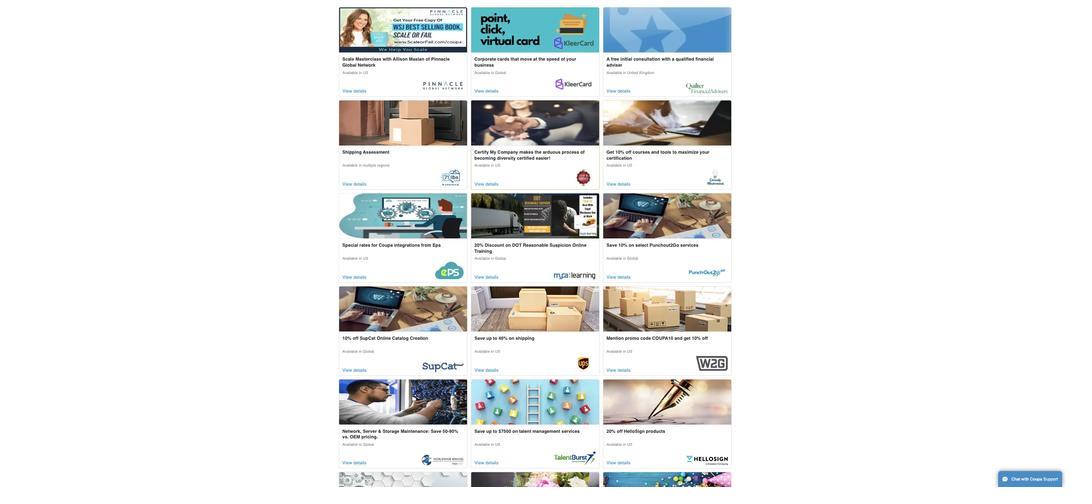 Task type: describe. For each thing, give the bounding box(es) containing it.
0 vertical spatial supcat services image
[[452, 382, 623, 442]]

view for view details button under training at the bottom
[[633, 366, 646, 373]]

20%
[[633, 324, 645, 330]]

assessment
[[484, 200, 519, 206]]

view details for view details button underneath the special
[[457, 366, 489, 373]]

view for view details button underneath the business
[[633, 118, 646, 125]]

available inside certify my company makes the arduous process of becoming diversity certified easier! available in us
[[633, 218, 653, 224]]

view for view details button underneath network
[[457, 118, 470, 125]]

available in us for top the eps image
[[457, 342, 491, 348]]

off
[[470, 448, 478, 455]]

view for view details button underneath the special
[[457, 366, 470, 373]]

allison
[[524, 75, 544, 82]]

scale masterclass with allison maslan of pinnacle global network available in us
[[457, 75, 600, 100]]

details down network
[[471, 118, 489, 125]]

corporate
[[633, 75, 661, 82]]

view for view details button underneath the becoming
[[633, 242, 646, 249]]

special
[[457, 324, 478, 330]]

rates
[[479, 324, 494, 330]]

in inside scale masterclass with allison maslan of pinnacle global network available in us
[[479, 94, 483, 100]]

becoming
[[633, 207, 661, 214]]

that
[[681, 75, 692, 82]]

details down 'available in multiple regions'
[[471, 242, 489, 249]]

certify my company makes the arduous process of becoming diversity certified easier! available in us
[[633, 200, 780, 224]]

0 vertical spatial eps image
[[452, 258, 623, 318]]

eps
[[577, 324, 588, 330]]

view details for view details button underneath the becoming
[[633, 242, 665, 249]]

the inside "corporate cards that move at the speed of your business available in global"
[[718, 75, 727, 82]]

0 vertical spatial 71lbs image
[[452, 134, 623, 194]]

corporate cards that move at the speed of your business available in global
[[633, 75, 768, 100]]

in inside certify my company makes the arduous process of becoming diversity certified easier! available in us
[[655, 218, 659, 224]]

details down training at the bottom
[[647, 366, 665, 373]]

coupa
[[505, 324, 524, 330]]

certified
[[689, 207, 713, 214]]

view details button down the business
[[633, 117, 665, 126]]

ups image
[[628, 382, 799, 442]]

supcat
[[480, 448, 501, 455]]

global inside scale masterclass with allison maslan of pinnacle global network available in us
[[457, 83, 475, 90]]

at
[[711, 75, 716, 82]]

2 vertical spatial global
[[484, 466, 499, 472]]

available in global
[[457, 466, 499, 472]]

on
[[674, 324, 681, 330]]

regions
[[503, 218, 520, 224]]

of inside scale masterclass with allison maslan of pinnacle global network available in us
[[568, 75, 573, 82]]

your
[[755, 75, 768, 82]]

kleercard image
[[628, 10, 799, 70]]

10% off supcat online catalog creation
[[457, 448, 571, 455]]

arduous
[[724, 200, 748, 206]]

speed
[[729, 75, 746, 82]]

my
[[653, 200, 662, 206]]

1 vertical spatial eps image
[[580, 350, 618, 373]]

pinnacle
[[575, 75, 600, 82]]

0 vertical spatial pinnacle global network image
[[452, 10, 623, 70]]

1 vertical spatial online
[[502, 448, 521, 455]]

diversity
[[663, 207, 688, 214]]

view for view details button under 'available in multiple regions'
[[457, 242, 470, 249]]

1 vertical spatial pinnacle global network image
[[563, 108, 618, 125]]

in inside "corporate cards that move at the speed of your business available in global"
[[655, 94, 659, 100]]



Task type: locate. For each thing, give the bounding box(es) containing it.
the
[[718, 75, 727, 82], [713, 200, 722, 206]]

of inside "corporate cards that move at the speed of your business available in global"
[[748, 75, 754, 82]]

view details for view details button underneath the business
[[633, 118, 665, 125]]

cards
[[663, 75, 679, 82]]

for
[[495, 324, 503, 330]]

creation
[[547, 448, 571, 455]]

view details for view details button underneath network
[[457, 118, 489, 125]]

the inside certify my company makes the arduous process of becoming diversity certified easier! available in us
[[713, 200, 722, 206]]

0 vertical spatial the
[[718, 75, 727, 82]]

available inside "corporate cards that move at the speed of your business available in global"
[[633, 94, 653, 100]]

company
[[663, 200, 691, 206]]

of right process
[[774, 200, 780, 206]]

in
[[479, 94, 483, 100], [655, 94, 659, 100], [479, 218, 483, 224], [655, 218, 659, 224], [479, 342, 483, 348], [479, 466, 483, 472], [655, 466, 659, 472]]

1 horizontal spatial global
[[484, 466, 499, 472]]

easier!
[[714, 207, 734, 214]]

view details button down 'available in multiple regions'
[[457, 241, 489, 251]]

view details button down the becoming
[[633, 241, 665, 251]]

online inside '20% discount on dot reasonable suspicion online training'
[[763, 324, 782, 330]]

10%
[[457, 448, 469, 455]]

global down supcat
[[484, 466, 499, 472]]

multiple
[[484, 218, 502, 224]]

available inside scale masterclass with allison maslan of pinnacle global network available in us
[[457, 94, 477, 100]]

of for certify my company makes the arduous process of becoming diversity certified easier!
[[774, 200, 780, 206]]

view down training at the bottom
[[633, 366, 646, 373]]

business
[[633, 83, 659, 90]]

2 horizontal spatial global
[[660, 94, 675, 100]]

view down the business
[[633, 118, 646, 125]]

from
[[562, 324, 575, 330]]

shipping assessment
[[457, 200, 519, 206]]

view details down the business
[[633, 118, 665, 125]]

71lbs image
[[452, 134, 623, 194], [583, 226, 618, 249]]

us
[[484, 94, 491, 100], [660, 218, 667, 224], [484, 342, 491, 348], [660, 466, 667, 472]]

details
[[471, 118, 489, 125], [647, 118, 665, 125], [471, 242, 489, 249], [647, 242, 665, 249], [471, 366, 489, 373], [647, 366, 665, 373]]

view down the special
[[457, 366, 470, 373]]

1 vertical spatial available in us
[[633, 466, 667, 472]]

details down the business
[[647, 118, 665, 125]]

supcat services image
[[452, 382, 623, 442], [563, 484, 618, 488]]

view details button down training at the bottom
[[633, 365, 665, 375]]

0 horizontal spatial available in us
[[457, 342, 491, 348]]

makes
[[693, 200, 711, 206]]

available in multiple regions
[[457, 218, 520, 224]]

global
[[457, 83, 475, 90], [660, 94, 675, 100], [484, 466, 499, 472]]

eps image up integrations
[[452, 258, 623, 318]]

view
[[457, 118, 470, 125], [633, 118, 646, 125], [457, 242, 470, 249], [633, 242, 646, 249], [457, 366, 470, 373], [633, 366, 646, 373]]

2 horizontal spatial of
[[774, 200, 780, 206]]

of
[[568, 75, 573, 82], [748, 75, 754, 82], [774, 200, 780, 206]]

eps image down eps at the bottom of page
[[580, 350, 618, 373]]

pinnacle global network image
[[452, 10, 623, 70], [563, 108, 618, 125]]

view down the becoming
[[633, 242, 646, 249]]

eps image
[[452, 258, 623, 318], [580, 350, 618, 373]]

integrations
[[526, 324, 560, 330]]

reasonable
[[697, 324, 731, 330]]

of for corporate cards that move at the speed of your business
[[748, 75, 754, 82]]

view details down 'available in multiple regions'
[[457, 242, 489, 249]]

view details down training at the bottom
[[633, 366, 665, 373]]

of left the your
[[748, 75, 754, 82]]

0 horizontal spatial online
[[502, 448, 521, 455]]

0 vertical spatial online
[[763, 324, 782, 330]]

shipping
[[457, 200, 482, 206]]

details down rates
[[471, 366, 489, 373]]

online
[[763, 324, 782, 330], [502, 448, 521, 455]]

view details for view details button under training at the bottom
[[633, 366, 665, 373]]

1 horizontal spatial of
[[748, 75, 754, 82]]

1 vertical spatial the
[[713, 200, 722, 206]]

dot
[[683, 324, 696, 330]]

suspicion
[[733, 324, 762, 330]]

view down scale
[[457, 118, 470, 125]]

catalog
[[523, 448, 545, 455]]

global inside "corporate cards that move at the speed of your business available in global"
[[660, 94, 675, 100]]

available in us for ups image at the right bottom
[[633, 466, 667, 472]]

training
[[633, 332, 656, 338]]

1 horizontal spatial available in us
[[633, 466, 667, 472]]

view details button down the special
[[457, 365, 489, 375]]

us inside certify my company makes the arduous process of becoming diversity certified easier! available in us
[[660, 218, 667, 224]]

pinnacle global network image up "allison"
[[452, 10, 623, 70]]

view down 'available in multiple regions'
[[457, 242, 470, 249]]

1 vertical spatial supcat services image
[[563, 484, 618, 488]]

20% discount on dot reasonable suspicion online training
[[633, 324, 782, 338]]

1 horizontal spatial online
[[763, 324, 782, 330]]

view details down the special
[[457, 366, 489, 373]]

certify
[[633, 200, 652, 206]]

us inside scale masterclass with allison maslan of pinnacle global network available in us
[[484, 94, 491, 100]]

move
[[694, 75, 709, 82]]

online right suspicion
[[763, 324, 782, 330]]

masterclass
[[474, 75, 508, 82]]

of right 'maslan'
[[568, 75, 573, 82]]

details down the becoming
[[647, 242, 665, 249]]

the up easier!
[[713, 200, 722, 206]]

global down scale
[[457, 83, 475, 90]]

process
[[749, 200, 772, 206]]

view details down the becoming
[[633, 242, 665, 249]]

the right at
[[718, 75, 727, 82]]

view details button
[[457, 117, 489, 126], [633, 117, 665, 126], [457, 241, 489, 251], [633, 241, 665, 251], [457, 365, 489, 375], [633, 365, 665, 375]]

view details down network
[[457, 118, 489, 125]]

global down cards
[[660, 94, 675, 100]]

myca learning image
[[628, 258, 799, 318]]

with
[[510, 75, 522, 82]]

0 horizontal spatial global
[[457, 83, 475, 90]]

view details for view details button under 'available in multiple regions'
[[457, 242, 489, 249]]

discount
[[646, 324, 672, 330]]

online right supcat
[[502, 448, 521, 455]]

pinnacle global network image down the pinnacle
[[563, 108, 618, 125]]

0 vertical spatial available in us
[[457, 342, 491, 348]]

certify my company image
[[628, 134, 799, 194]]

available in us
[[457, 342, 491, 348], [633, 466, 667, 472]]

view details
[[457, 118, 489, 125], [633, 118, 665, 125], [457, 242, 489, 249], [633, 242, 665, 249], [457, 366, 489, 373], [633, 366, 665, 373]]

1 vertical spatial 71lbs image
[[583, 226, 618, 249]]

maslan
[[545, 75, 566, 82]]

available
[[457, 94, 477, 100], [633, 94, 653, 100], [457, 218, 477, 224], [633, 218, 653, 224], [457, 342, 477, 348], [457, 466, 477, 472], [633, 466, 653, 472]]

0 horizontal spatial of
[[568, 75, 573, 82]]

scale
[[457, 75, 472, 82]]

network
[[477, 83, 501, 90]]

1 vertical spatial global
[[660, 94, 675, 100]]

of inside certify my company makes the arduous process of becoming diversity certified easier! available in us
[[774, 200, 780, 206]]

special rates for coupa integrations from eps
[[457, 324, 588, 330]]

0 vertical spatial global
[[457, 83, 475, 90]]

view details button down network
[[457, 117, 489, 126]]



Task type: vqa. For each thing, say whether or not it's contained in the screenshot.
CERTIFY
yes



